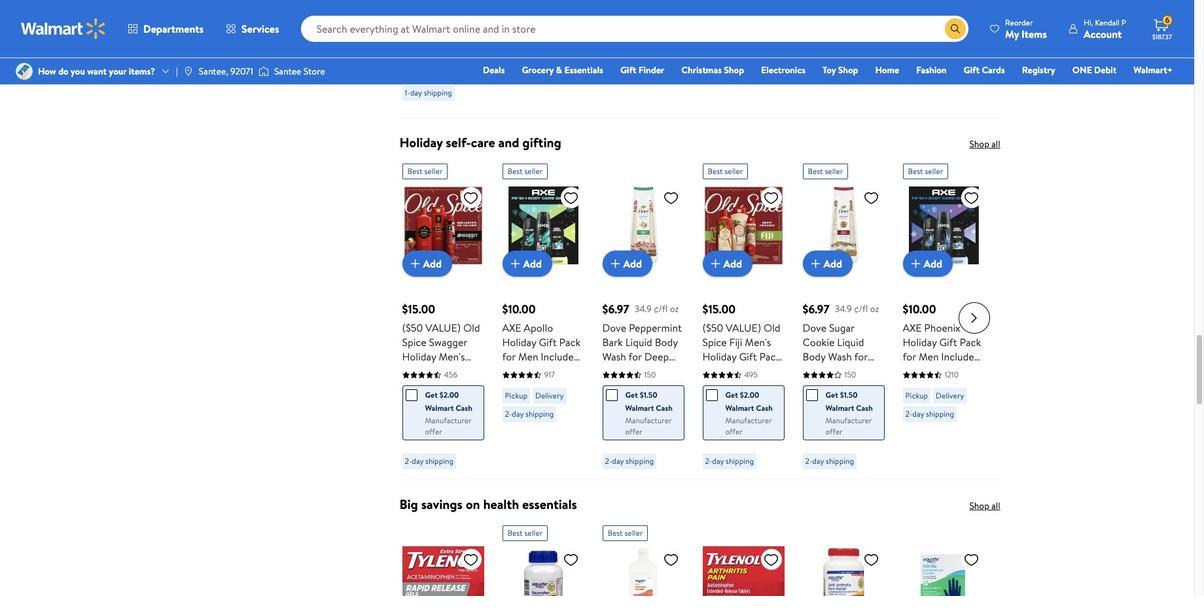 Task type: describe. For each thing, give the bounding box(es) containing it.
1-day shipping
[[405, 87, 452, 98]]

departments
[[143, 22, 204, 36]]

Walmart Site-Wide search field
[[301, 16, 969, 42]]

get $2.00 walmart cash checkbox for $15.00 ($50 value) old spice swagger holiday men's gift pack with body wash, dry spray, and 2in1 shampoo and conditioner
[[406, 390, 417, 401]]

services button
[[215, 13, 290, 45]]

shop inside christmas shop link
[[724, 63, 744, 77]]

reorder
[[1006, 17, 1033, 28]]

spice for $15.00 ($50 value) old spice fiji men's holiday gift pack with 2in1 shampoo and conditioner, body wash,  and aluminum free spray
[[703, 335, 727, 350]]

add to favorites list, equate acetaminophen 8hr arthritis pain relief extended-release caplets, 650 mg, 225 count image
[[864, 552, 879, 568]]

seller down essentials
[[525, 528, 543, 539]]

1210
[[945, 369, 959, 380]]

best seller for axe apollo holiday gift pack for men includes sage & cedarwood body spray, antiperspirant deodorant stick & body wash, 3 count
[[508, 166, 543, 177]]

body inside $15.00 ($50 value) old spice swagger holiday men's gift pack with body wash, dry spray, and 2in1 shampoo and conditioner
[[402, 378, 425, 393]]

Search search field
[[301, 16, 969, 42]]

count for $10.00 axe apollo holiday gift pack for men includes sage & cedarwood body spray, antiperspirant deodorant stick & body wash, 3 count
[[502, 450, 531, 465]]

mint
[[944, 364, 964, 378]]

toy shop
[[823, 63, 858, 77]]

walmart for $15.00 ($50 value) old spice fiji men's holiday gift pack with 2in1 shampoo and conditioner, body wash,  and aluminum free spray
[[726, 403, 754, 414]]

gift finder link
[[615, 63, 671, 77]]

care
[[471, 134, 495, 151]]

get $1.50 walmart cash for dove peppermint bark liquid body wash for deep nourishment holiday treats limited edition, 20 oz
[[625, 390, 673, 414]]

3 add to cart image from the left
[[908, 256, 924, 272]]

debit
[[1095, 63, 1117, 77]]

grocery
[[522, 63, 554, 77]]

3 for $10.00 axe apollo holiday gift pack for men includes sage & cedarwood body spray, antiperspirant deodorant stick & body wash, 3 count
[[566, 436, 572, 450]]

& up health
[[502, 436, 509, 450]]

$187.37
[[1153, 32, 1172, 41]]

manufacturer offer for $15.00 ($50 value) old spice fiji men's holiday gift pack with 2in1 shampoo and conditioner, body wash,  and aluminum free spray
[[726, 415, 772, 437]]

equate ibuprofen tablets, 200 mg, pain reliever and fever reducer, 500 count image
[[502, 547, 584, 596]]

christmas
[[682, 63, 722, 77]]

add to favorites list, dove sugar cookie liquid body wash for deep nourishment holiday treats limited edition, 20 oz image
[[864, 190, 879, 206]]

body right 917
[[557, 378, 580, 393]]

cookie
[[803, 335, 835, 350]]

for inside $10.00 axe phoenix holiday gift pack for men includes crushed mint & rosemary body spray, antiperspirant stick & body wash, 3 count
[[903, 350, 916, 364]]

6 $187.37
[[1153, 15, 1172, 41]]

($50 value) old spice fiji men's holiday gift pack with 2in1 shampoo and conditioner, body wash,  and aluminum free spray image
[[703, 185, 785, 267]]

150 for bark
[[644, 369, 656, 380]]

shop inside toy shop link
[[838, 63, 858, 77]]

how do you want your items?
[[38, 65, 155, 78]]

and down 456
[[432, 393, 449, 407]]

with for $15.00 ($50 value) old spice swagger holiday men's gift pack with body wash, dry spray, and 2in1 shampoo and conditioner
[[447, 364, 466, 378]]

495
[[745, 369, 758, 380]]

free
[[751, 422, 771, 436]]

cash for $6.97 34.9 ¢/fl oz dove sugar cookie liquid body wash for deep nourishment holiday treats limited edition, 20 oz
[[856, 403, 873, 414]]

best seller for dove sugar cookie liquid body wash for deep nourishment holiday treats limited edition, 20 oz
[[808, 166, 843, 177]]

2- for $6.97 34.9 ¢/fl oz dove sugar cookie liquid body wash for deep nourishment holiday treats limited edition, 20 oz
[[805, 456, 813, 467]]

& right "mint"
[[967, 364, 974, 378]]

offer for $15.00 ($50 value) old spice fiji men's holiday gift pack with 2in1 shampoo and conditioner, body wash,  and aluminum free spray
[[726, 426, 743, 437]]

add for ($50 value) old spice swagger holiday men's gift pack with body wash, dry spray, and 2in1 shampoo and conditioner
[[423, 257, 442, 271]]

gift inside $15.00 ($50 value) old spice swagger holiday men's gift pack with body wash, dry spray, and 2in1 shampoo and conditioner
[[402, 364, 420, 378]]

add button for axe apollo holiday gift pack for men includes sage & cedarwood body spray, antiperspirant deodorant stick & body wash, 3 count
[[502, 251, 553, 277]]

pack inside the $10.00 axe apollo holiday gift pack for men includes sage & cedarwood body spray, antiperspirant deodorant stick & body wash, 3 count
[[559, 335, 581, 350]]

finder
[[639, 63, 665, 77]]

shampoo inside $15.00 ($50 value) old spice swagger holiday men's gift pack with body wash, dry spray, and 2in1 shampoo and conditioner
[[402, 407, 444, 422]]

best for axe apollo holiday gift pack for men includes sage & cedarwood body spray, antiperspirant deodorant stick & body wash, 3 count
[[508, 166, 523, 177]]

manufacturer offer for $15.00 ($50 value) old spice swagger holiday men's gift pack with body wash, dry spray, and 2in1 shampoo and conditioner
[[425, 415, 472, 437]]

pack inside $15.00 ($50 value) old spice swagger holiday men's gift pack with body wash, dry spray, and 2in1 shampoo and conditioner
[[423, 364, 444, 378]]

body inside $15.00 ($50 value) old spice fiji men's holiday gift pack with 2in1 shampoo and conditioner, body wash,  and aluminum free spray
[[703, 407, 726, 422]]

swagger
[[429, 335, 467, 350]]

men's inside $15.00 ($50 value) old spice swagger holiday men's gift pack with body wash, dry spray, and 2in1 shampoo and conditioner
[[439, 350, 465, 364]]

spray, for ($50 value) old spice swagger holiday men's gift pack with body wash, dry spray, and 2in1 shampoo and conditioner
[[402, 393, 430, 407]]

account
[[1084, 27, 1122, 41]]

santee store
[[274, 65, 325, 78]]

services
[[242, 22, 279, 36]]

walmart+
[[1134, 63, 1173, 77]]

peppermint
[[629, 321, 682, 335]]

 image for santee store
[[259, 65, 269, 78]]

& right sage
[[527, 364, 534, 378]]

items
[[1022, 27, 1047, 41]]

spray, inside the $10.00 axe apollo holiday gift pack for men includes sage & cedarwood body spray, antiperspirant deodorant stick & body wash, 3 count
[[502, 393, 530, 407]]

2in1 inside $15.00 ($50 value) old spice swagger holiday men's gift pack with body wash, dry spray, and 2in1 shampoo and conditioner
[[451, 393, 468, 407]]

count for $10.00 axe phoenix holiday gift pack for men includes crushed mint & rosemary body spray, antiperspirant stick & body wash, 3 count
[[940, 436, 968, 450]]

apollo
[[524, 321, 553, 335]]

dove for bark
[[603, 321, 627, 335]]

gift cards link
[[958, 63, 1011, 77]]

holiday inside $15.00 ($50 value) old spice swagger holiday men's gift pack with body wash, dry spray, and 2in1 shampoo and conditioner
[[402, 350, 436, 364]]

and down dry
[[447, 407, 463, 422]]

2-day shipping for $6.97 34.9 ¢/fl oz dove peppermint bark liquid body wash for deep nourishment holiday treats limited edition, 20 oz
[[605, 456, 654, 467]]

christmas shop
[[682, 63, 744, 77]]

gift left cards at right top
[[964, 63, 980, 77]]

add to favorites list, axe phoenix holiday gift pack for men includes crushed mint & rosemary body spray, antiperspirant stick & body wash, 3 count image
[[964, 190, 980, 206]]

|
[[176, 65, 178, 78]]

bark
[[603, 335, 623, 350]]

manufacturer for $6.97 34.9 ¢/fl oz dove sugar cookie liquid body wash for deep nourishment holiday treats limited edition, 20 oz
[[826, 415, 872, 426]]

how
[[38, 65, 56, 78]]

all for gifting
[[992, 138, 1001, 151]]

get $1.50 walmart cash for dove sugar cookie liquid body wash for deep nourishment holiday treats limited edition, 20 oz
[[826, 390, 873, 414]]

& right the grocery
[[556, 63, 562, 77]]

deals
[[483, 63, 505, 77]]

home link
[[870, 63, 905, 77]]

seller up the equate 91% isopropyl alcohol antiseptic, 32 fl oz image
[[625, 528, 643, 539]]

cedarwood
[[502, 378, 555, 393]]

34.9 for sugar
[[835, 302, 852, 315]]

departments button
[[117, 13, 215, 45]]

aluminum
[[703, 422, 749, 436]]

and right care
[[499, 134, 519, 151]]

pack inside $15.00 ($50 value) old spice fiji men's holiday gift pack with 2in1 shampoo and conditioner, body wash,  and aluminum free spray
[[760, 350, 781, 364]]

equate nitrile exam gloves, one size fits most, 100 count image
[[903, 547, 985, 596]]

conditioner,
[[703, 393, 759, 407]]

manufacturer for $6.97 34.9 ¢/fl oz dove peppermint bark liquid body wash for deep nourishment holiday treats limited edition, 20 oz
[[625, 415, 672, 426]]

includes for $10.00 axe apollo holiday gift pack for men includes sage & cedarwood body spray, antiperspirant deodorant stick & body wash, 3 count
[[541, 350, 578, 364]]

big savings on health essentials
[[400, 496, 577, 513]]

add to cart image for $10.00
[[508, 256, 523, 272]]

do
[[58, 65, 69, 78]]

savings
[[421, 496, 463, 513]]

christmas shop link
[[676, 63, 750, 77]]

$2.00 for $15.00 ($50 value) old spice fiji men's holiday gift pack with 2in1 shampoo and conditioner, body wash,  and aluminum free spray
[[740, 390, 759, 401]]

add button for ($50 value) old spice fiji men's holiday gift pack with 2in1 shampoo and conditioner, body wash,  and aluminum free spray
[[703, 251, 753, 277]]

deodorant
[[502, 422, 552, 436]]

santee
[[274, 65, 301, 78]]

gift left finder
[[621, 63, 637, 77]]

$15.00 ($50 value) old spice swagger holiday men's gift pack with body wash, dry spray, and 2in1 shampoo and conditioner
[[402, 301, 480, 436]]

body down cedarwood
[[512, 436, 535, 450]]

registry
[[1022, 63, 1056, 77]]

axe for $10.00 axe phoenix holiday gift pack for men includes crushed mint & rosemary body spray, antiperspirant stick & body wash, 3 count
[[903, 321, 922, 335]]

items?
[[129, 65, 155, 78]]

antiperspirant inside $10.00 axe phoenix holiday gift pack for men includes crushed mint & rosemary body spray, antiperspirant stick & body wash, 3 count
[[903, 407, 968, 422]]

dry
[[457, 378, 473, 393]]

gift inside $10.00 axe phoenix holiday gift pack for men includes crushed mint & rosemary body spray, antiperspirant stick & body wash, 3 count
[[940, 335, 958, 350]]

20 for dove sugar cookie liquid body wash for deep nourishment holiday treats limited edition, 20 oz
[[803, 422, 815, 436]]

essentials
[[565, 63, 603, 77]]

fashion
[[917, 63, 947, 77]]

seller for dove sugar cookie liquid body wash for deep nourishment holiday treats limited edition, 20 oz
[[825, 166, 843, 177]]

best for $10.00
[[908, 166, 923, 177]]

body down "rosemary"
[[937, 422, 960, 436]]

 image for santee, 92071
[[183, 66, 194, 77]]

fashion link
[[911, 63, 953, 77]]

treats for dove sugar cookie liquid body wash for deep nourishment holiday treats limited edition, 20 oz
[[839, 393, 866, 407]]

liquid for peppermint
[[626, 335, 653, 350]]

gift finder
[[621, 63, 665, 77]]

edition, for dove peppermint bark liquid body wash for deep nourishment holiday treats limited edition, 20 oz
[[639, 393, 673, 407]]

2-day shipping for $6.97 34.9 ¢/fl oz dove sugar cookie liquid body wash for deep nourishment holiday treats limited edition, 20 oz
[[805, 456, 854, 467]]

add to favorites list, equate 91% isopropyl alcohol antiseptic, 32 fl oz image
[[663, 552, 679, 568]]

health
[[483, 496, 519, 513]]

get $2.00 walmart cash walmart plus, element for $15.00 ($50 value) old spice fiji men's holiday gift pack with 2in1 shampoo and conditioner, body wash,  and aluminum free spray
[[706, 389, 773, 415]]

$10.00 axe phoenix holiday gift pack for men includes crushed mint & rosemary body spray, antiperspirant stick & body wash, 3 count
[[903, 301, 981, 450]]

your
[[109, 65, 127, 78]]

equate acetaminophen 8hr arthritis pain relief extended-release caplets, 650 mg, 225 count image
[[803, 547, 885, 596]]

2-day shipping for $15.00 ($50 value) old spice swagger holiday men's gift pack with body wash, dry spray, and 2in1 shampoo and conditioner
[[405, 456, 454, 467]]

sugar
[[829, 321, 855, 335]]

get $2.00 walmart cash walmart plus, element for $15.00 ($50 value) old spice swagger holiday men's gift pack with body wash, dry spray, and 2in1 shampoo and conditioner
[[406, 389, 473, 415]]

manufacturer for $15.00 ($50 value) old spice swagger holiday men's gift pack with body wash, dry spray, and 2in1 shampoo and conditioner
[[425, 415, 472, 426]]

¢/fl for sugar
[[854, 302, 868, 315]]

walmart for $6.97 34.9 ¢/fl oz dove peppermint bark liquid body wash for deep nourishment holiday treats limited edition, 20 oz
[[625, 403, 654, 414]]

6
[[1166, 15, 1170, 26]]

cards
[[982, 63, 1005, 77]]

includes for $10.00 axe phoenix holiday gift pack for men includes crushed mint & rosemary body spray, antiperspirant stick & body wash, 3 count
[[942, 350, 979, 364]]

shop up add to favorites list, equate nitrile exam gloves, one size fits most, 100 count icon
[[970, 500, 990, 513]]

one debit
[[1073, 63, 1117, 77]]

get for $15.00 ($50 value) old spice swagger holiday men's gift pack with body wash, dry spray, and 2in1 shampoo and conditioner
[[425, 390, 438, 401]]

best for ($50 value) old spice fiji men's holiday gift pack with 2in1 shampoo and conditioner, body wash,  and aluminum free spray
[[708, 166, 723, 177]]

add for axe apollo holiday gift pack for men includes sage & cedarwood body spray, antiperspirant deodorant stick & body wash, 3 count
[[523, 257, 542, 271]]

essentials
[[522, 496, 577, 513]]

4870
[[444, 4, 462, 16]]

one debit link
[[1067, 63, 1123, 77]]

kendall
[[1095, 17, 1120, 28]]

electronics link
[[755, 63, 812, 77]]

shop all link for gifting
[[970, 138, 1001, 151]]

liquid for sugar
[[837, 335, 864, 350]]

all for essentials
[[992, 500, 1001, 513]]

walmart image
[[21, 18, 106, 39]]

you
[[71, 65, 85, 78]]

big
[[400, 496, 418, 513]]

$15.00 for $15.00 ($50 value) old spice fiji men's holiday gift pack with 2in1 shampoo and conditioner, body wash,  and aluminum free spray
[[703, 301, 736, 318]]

best seller down health
[[508, 528, 543, 539]]

add to favorites list, equate ibuprofen tablets, 200 mg, pain reliever and fever reducer, 500 count image
[[563, 552, 579, 568]]

limited for dove peppermint bark liquid body wash for deep nourishment holiday treats limited edition, 20 oz
[[603, 393, 636, 407]]

$6.97 34.9 ¢/fl oz dove sugar cookie liquid body wash for deep nourishment holiday treats limited edition, 20 oz
[[803, 301, 879, 436]]

deep for cookie
[[803, 364, 827, 378]]

best up the equate 91% isopropyl alcohol antiseptic, 32 fl oz image
[[608, 528, 623, 539]]

sage
[[502, 364, 524, 378]]

get for $6.97 34.9 ¢/fl oz dove sugar cookie liquid body wash for deep nourishment holiday treats limited edition, 20 oz
[[826, 390, 838, 401]]

add to favorites list, equate nitrile exam gloves, one size fits most, 100 count image
[[964, 552, 980, 568]]

axe phoenix holiday gift pack for men includes crushed mint & rosemary body spray, antiperspirant stick & body wash, 3 count image
[[903, 185, 985, 267]]

reorder my items
[[1006, 17, 1047, 41]]

get $1.50 walmart cash walmart plus, element for dove sugar cookie liquid body wash for deep nourishment holiday treats limited edition, 20 oz
[[806, 389, 874, 415]]

Get $1.50 Walmart Cash checkbox
[[806, 390, 818, 401]]

917
[[544, 369, 555, 380]]

one
[[1073, 63, 1092, 77]]

& down "rosemary"
[[928, 422, 935, 436]]

20 for dove peppermint bark liquid body wash for deep nourishment holiday treats limited edition, 20 oz
[[603, 407, 615, 422]]

add for dove sugar cookie liquid body wash for deep nourishment holiday treats limited edition, 20 oz
[[824, 257, 843, 271]]

conditioner
[[402, 422, 457, 436]]



Task type: locate. For each thing, give the bounding box(es) containing it.
shop all link
[[970, 138, 1001, 151], [970, 500, 1001, 513]]

limited
[[603, 393, 636, 407], [803, 407, 837, 422]]

 image right | at the top of the page
[[183, 66, 194, 77]]

deep inside $6.97 34.9 ¢/fl oz dove sugar cookie liquid body wash for deep nourishment holiday treats limited edition, 20 oz
[[803, 364, 827, 378]]

$1.50 right get $1.50 walmart cash option
[[840, 390, 858, 401]]

1 horizontal spatial value)
[[726, 321, 761, 335]]

$10.00 inside $10.00 axe phoenix holiday gift pack for men includes crushed mint & rosemary body spray, antiperspirant stick & body wash, 3 count
[[903, 301, 936, 318]]

axe left phoenix
[[903, 321, 922, 335]]

treats inside $6.97 34.9 ¢/fl oz dove sugar cookie liquid body wash for deep nourishment holiday treats limited edition, 20 oz
[[839, 393, 866, 407]]

shop all link up add to favorites list, equate nitrile exam gloves, one size fits most, 100 count icon
[[970, 500, 1001, 513]]

0 vertical spatial shop all link
[[970, 138, 1001, 151]]

add to favorites list, dove peppermint bark liquid body wash for deep nourishment holiday treats limited edition, 20 oz image
[[663, 190, 679, 206]]

2 men from the left
[[919, 350, 939, 364]]

1 for from the left
[[502, 350, 516, 364]]

add button for dove peppermint bark liquid body wash for deep nourishment holiday treats limited edition, 20 oz
[[603, 251, 653, 277]]

1 horizontal spatial men
[[919, 350, 939, 364]]

nourishment for cookie
[[803, 378, 862, 393]]

includes up '1210'
[[942, 350, 979, 364]]

2 $10.00 from the left
[[903, 301, 936, 318]]

get
[[425, 390, 438, 401], [625, 390, 638, 401], [726, 390, 738, 401], [826, 390, 838, 401]]

1 axe from the left
[[502, 321, 521, 335]]

wash, inside $15.00 ($50 value) old spice swagger holiday men's gift pack with body wash, dry spray, and 2in1 shampoo and conditioner
[[428, 378, 454, 393]]

body inside $6.97 34.9 ¢/fl oz dove sugar cookie liquid body wash for deep nourishment holiday treats limited edition, 20 oz
[[803, 350, 826, 364]]

$6.97 inside $6.97 34.9 ¢/fl oz dove sugar cookie liquid body wash for deep nourishment holiday treats limited edition, 20 oz
[[803, 301, 830, 318]]

34.9 inside $6.97 34.9 ¢/fl oz dove peppermint bark liquid body wash for deep nourishment holiday treats limited edition, 20 oz
[[635, 302, 652, 315]]

5 add from the left
[[824, 257, 843, 271]]

spice inside $15.00 ($50 value) old spice fiji men's holiday gift pack with 2in1 shampoo and conditioner, body wash,  and aluminum free spray
[[703, 335, 727, 350]]

get up aluminum
[[726, 390, 738, 401]]

3 right deodorant
[[566, 436, 572, 450]]

1 antiperspirant from the left
[[502, 407, 567, 422]]

$15.00 up 'swagger' on the bottom of page
[[402, 301, 435, 318]]

1 $1.50 from the left
[[640, 390, 658, 401]]

shipping
[[424, 87, 452, 98], [526, 409, 554, 420], [926, 409, 954, 420], [426, 456, 454, 467], [626, 456, 654, 467], [726, 456, 754, 467], [826, 456, 854, 467]]

$15.00 for $15.00 ($50 value) old spice swagger holiday men's gift pack with body wash, dry spray, and 2in1 shampoo and conditioner
[[402, 301, 435, 318]]

2 get $2.00 walmart cash walmart plus, element from the left
[[706, 389, 773, 415]]

2 includes from the left
[[942, 350, 979, 364]]

best seller for ($50 value) old spice fiji men's holiday gift pack with 2in1 shampoo and conditioner, body wash,  and aluminum free spray
[[708, 166, 743, 177]]

2 $15.00 from the left
[[703, 301, 736, 318]]

includes
[[541, 350, 578, 364], [942, 350, 979, 364]]

nourishment inside $6.97 34.9 ¢/fl oz dove peppermint bark liquid body wash for deep nourishment holiday treats limited edition, 20 oz
[[603, 364, 662, 378]]

add
[[423, 257, 442, 271], [523, 257, 542, 271], [624, 257, 642, 271], [724, 257, 742, 271], [824, 257, 843, 271], [924, 257, 943, 271]]

($50 for $15.00 ($50 value) old spice fiji men's holiday gift pack with 2in1 shampoo and conditioner, body wash,  and aluminum free spray
[[703, 321, 723, 335]]

add to cart image
[[508, 256, 523, 272], [708, 256, 724, 272], [908, 256, 924, 272]]

$15.00 inside $15.00 ($50 value) old spice swagger holiday men's gift pack with body wash, dry spray, and 2in1 shampoo and conditioner
[[402, 301, 435, 318]]

$6.97 inside $6.97 34.9 ¢/fl oz dove peppermint bark liquid body wash for deep nourishment holiday treats limited edition, 20 oz
[[603, 301, 630, 318]]

1 horizontal spatial shampoo
[[703, 378, 745, 393]]

nourishment
[[603, 364, 662, 378], [803, 378, 862, 393]]

nourishment up get $1.50 walmart cash checkbox
[[603, 364, 662, 378]]

get $1.50 walmart cash right get $1.50 walmart cash checkbox
[[625, 390, 673, 414]]

456
[[444, 369, 458, 380]]

0 vertical spatial shop all
[[970, 138, 1001, 151]]

0 horizontal spatial add to cart image
[[508, 256, 523, 272]]

150 for cookie
[[845, 369, 856, 380]]

92071
[[230, 65, 253, 78]]

count down deodorant
[[502, 450, 531, 465]]

best seller up ($50 value) old spice swagger holiday men's gift pack with body wash, dry spray, and 2in1 shampoo and conditioner 'image'
[[407, 166, 443, 177]]

0 vertical spatial shampoo
[[703, 378, 745, 393]]

shampoo down 456
[[402, 407, 444, 422]]

add to favorites list, ($50 value) old spice swagger holiday men's gift pack with body wash, dry spray, and 2in1 shampoo and conditioner image
[[463, 190, 479, 206]]

1 horizontal spatial  image
[[259, 65, 269, 78]]

gifting
[[523, 134, 562, 151]]

0 horizontal spatial  image
[[183, 66, 194, 77]]

dove inside $6.97 34.9 ¢/fl oz dove peppermint bark liquid body wash for deep nourishment holiday treats limited edition, 20 oz
[[603, 321, 627, 335]]

crushed
[[903, 364, 941, 378]]

2 with from the left
[[703, 364, 722, 378]]

($50 inside $15.00 ($50 value) old spice swagger holiday men's gift pack with body wash, dry spray, and 2in1 shampoo and conditioner
[[402, 321, 423, 335]]

toy
[[823, 63, 836, 77]]

men for $10.00 axe apollo holiday gift pack for men includes sage & cedarwood body spray, antiperspirant deodorant stick & body wash, 3 count
[[518, 350, 538, 364]]

value) inside $15.00 ($50 value) old spice swagger holiday men's gift pack with body wash, dry spray, and 2in1 shampoo and conditioner
[[426, 321, 461, 335]]

1 horizontal spatial get $1.50 walmart cash
[[826, 390, 873, 414]]

2 add to cart image from the left
[[608, 256, 624, 272]]

want
[[87, 65, 107, 78]]

get $2.00 walmart cash for $15.00 ($50 value) old spice fiji men's holiday gift pack with 2in1 shampoo and conditioner, body wash,  and aluminum free spray
[[726, 390, 773, 414]]

$15.00 ($50 value) old spice fiji men's holiday gift pack with 2in1 shampoo and conditioner, body wash,  and aluminum free spray
[[703, 301, 781, 450]]

cash for $15.00 ($50 value) old spice fiji men's holiday gift pack with 2in1 shampoo and conditioner, body wash,  and aluminum free spray
[[756, 403, 773, 414]]

2in1 down 456
[[451, 393, 468, 407]]

wash for cookie
[[828, 350, 852, 364]]

limited for dove sugar cookie liquid body wash for deep nourishment holiday treats limited edition, 20 oz
[[803, 407, 837, 422]]

spray, down sage
[[502, 393, 530, 407]]

offer for $6.97 34.9 ¢/fl oz dove sugar cookie liquid body wash for deep nourishment holiday treats limited edition, 20 oz
[[826, 426, 843, 437]]

pickup down sage
[[505, 390, 528, 401]]

4 add button from the left
[[703, 251, 753, 277]]

1 horizontal spatial axe
[[903, 321, 922, 335]]

gift up 495
[[739, 350, 757, 364]]

2 horizontal spatial spray,
[[903, 393, 931, 407]]

($50 value) old spice swagger holiday men's gift pack with body wash, dry spray, and 2in1 shampoo and conditioner image
[[402, 185, 484, 267]]

get $1.50 walmart cash walmart plus, element
[[606, 389, 673, 415], [806, 389, 874, 415]]

1 horizontal spatial add to cart image
[[708, 256, 724, 272]]

liquid right the bark at right bottom
[[626, 335, 653, 350]]

toy shop link
[[817, 63, 864, 77]]

3 inside the $10.00 axe apollo holiday gift pack for men includes sage & cedarwood body spray, antiperspirant deodorant stick & body wash, 3 count
[[566, 436, 572, 450]]

value)
[[426, 321, 461, 335], [726, 321, 761, 335]]

holiday inside $15.00 ($50 value) old spice fiji men's holiday gift pack with 2in1 shampoo and conditioner, body wash,  and aluminum free spray
[[703, 350, 737, 364]]

3 spray, from the left
[[903, 393, 931, 407]]

wash inside $6.97 34.9 ¢/fl oz dove sugar cookie liquid body wash for deep nourishment holiday treats limited edition, 20 oz
[[828, 350, 852, 364]]

dove for cookie
[[803, 321, 827, 335]]

2 delivery from the left
[[936, 390, 965, 401]]

edition, inside $6.97 34.9 ¢/fl oz dove sugar cookie liquid body wash for deep nourishment holiday treats limited edition, 20 oz
[[839, 407, 874, 422]]

add to favorites list, ($50 value) old spice fiji men's holiday gift pack with 2in1 shampoo and conditioner, body wash,  and aluminum free spray image
[[764, 190, 779, 206]]

0 horizontal spatial 2in1
[[451, 393, 468, 407]]

0 horizontal spatial get $2.00 walmart cash checkbox
[[406, 390, 417, 401]]

2 add from the left
[[523, 257, 542, 271]]

shop right christmas
[[724, 63, 744, 77]]

manufacturer offer for $6.97 34.9 ¢/fl oz dove sugar cookie liquid body wash for deep nourishment holiday treats limited edition, 20 oz
[[826, 415, 872, 437]]

old inside $15.00 ($50 value) old spice swagger holiday men's gift pack with body wash, dry spray, and 2in1 shampoo and conditioner
[[463, 321, 480, 335]]

1 horizontal spatial nourishment
[[803, 378, 862, 393]]

liquid inside $6.97 34.9 ¢/fl oz dove peppermint bark liquid body wash for deep nourishment holiday treats limited edition, 20 oz
[[626, 335, 653, 350]]

for down sugar
[[855, 350, 868, 364]]

limited inside $6.97 34.9 ¢/fl oz dove peppermint bark liquid body wash for deep nourishment holiday treats limited edition, 20 oz
[[603, 393, 636, 407]]

1 vertical spatial 2in1
[[451, 393, 468, 407]]

men inside $10.00 axe phoenix holiday gift pack for men includes crushed mint & rosemary body spray, antiperspirant stick & body wash, 3 count
[[919, 350, 939, 364]]

1 all from the top
[[992, 138, 1001, 151]]

0 horizontal spatial axe
[[502, 321, 521, 335]]

2 ($50 from the left
[[703, 321, 723, 335]]

2 spice from the left
[[703, 335, 727, 350]]

3 add button from the left
[[603, 251, 653, 277]]

best seller
[[407, 166, 443, 177], [508, 166, 543, 177], [708, 166, 743, 177], [808, 166, 843, 177], [908, 166, 944, 177], [508, 528, 543, 539], [608, 528, 643, 539]]

0 horizontal spatial ¢/fl
[[654, 302, 668, 315]]

0 horizontal spatial delivery
[[536, 390, 564, 401]]

0 horizontal spatial includes
[[541, 350, 578, 364]]

0 horizontal spatial $2.00
[[440, 390, 459, 401]]

and up free
[[747, 378, 764, 393]]

0 horizontal spatial pickup
[[505, 390, 528, 401]]

 image
[[16, 63, 33, 80]]

spice inside $15.00 ($50 value) old spice swagger holiday men's gift pack with body wash, dry spray, and 2in1 shampoo and conditioner
[[402, 335, 427, 350]]

body up spray
[[703, 407, 726, 422]]

pickup down crushed
[[906, 390, 928, 401]]

1 add from the left
[[423, 257, 442, 271]]

2 34.9 from the left
[[835, 302, 852, 315]]

dove peppermint bark liquid body wash for deep nourishment holiday treats limited edition, 20 oz image
[[603, 185, 684, 267]]

0 horizontal spatial count
[[502, 450, 531, 465]]

axe left apollo
[[502, 321, 521, 335]]

1 spray, from the left
[[402, 393, 430, 407]]

get $2.00 walmart cash for $15.00 ($50 value) old spice swagger holiday men's gift pack with body wash, dry spray, and 2in1 shampoo and conditioner
[[425, 390, 473, 414]]

value) up 495
[[726, 321, 761, 335]]

$15.00 up fiji
[[703, 301, 736, 318]]

men's inside $15.00 ($50 value) old spice fiji men's holiday gift pack with 2in1 shampoo and conditioner, body wash,  and aluminum free spray
[[745, 335, 771, 350]]

axe for $10.00 axe apollo holiday gift pack for men includes sage & cedarwood body spray, antiperspirant deodorant stick & body wash, 3 count
[[502, 321, 521, 335]]

0 horizontal spatial 20
[[603, 407, 615, 422]]

$10.00 up phoenix
[[903, 301, 936, 318]]

$6.97 up sugar
[[803, 301, 830, 318]]

on
[[466, 496, 480, 513]]

seller
[[425, 166, 443, 177], [525, 166, 543, 177], [725, 166, 743, 177], [825, 166, 843, 177], [925, 166, 944, 177], [525, 528, 543, 539], [625, 528, 643, 539]]

1 with from the left
[[447, 364, 466, 378]]

0 horizontal spatial get $1.50 walmart cash walmart plus, element
[[606, 389, 673, 415]]

fiji
[[730, 335, 743, 350]]

1 horizontal spatial pickup
[[906, 390, 928, 401]]

add to cart image for $6.97 34.9 ¢/fl oz dove sugar cookie liquid body wash for deep nourishment holiday treats limited edition, 20 oz
[[808, 256, 824, 272]]

rosemary
[[903, 378, 948, 393]]

phoenix
[[925, 321, 961, 335]]

equate 91% isopropyl alcohol antiseptic, 32 fl oz image
[[603, 547, 684, 596]]

3 get from the left
[[726, 390, 738, 401]]

best up ($50 value) old spice fiji men's holiday gift pack with 2in1 shampoo and conditioner, body wash,  and aluminum free spray image
[[708, 166, 723, 177]]

2 liquid from the left
[[837, 335, 864, 350]]

$1.50 right get $1.50 walmart cash checkbox
[[640, 390, 658, 401]]

delivery down 917
[[536, 390, 564, 401]]

2in1 inside $15.00 ($50 value) old spice fiji men's holiday gift pack with 2in1 shampoo and conditioner, body wash,  and aluminum free spray
[[725, 364, 742, 378]]

1 liquid from the left
[[626, 335, 653, 350]]

1 ($50 from the left
[[402, 321, 423, 335]]

2 150 from the left
[[845, 369, 856, 380]]

hi, kendall p account
[[1084, 17, 1127, 41]]

2 get $2.00 walmart cash checkbox from the left
[[706, 390, 718, 401]]

pack right apollo
[[559, 335, 581, 350]]

20 down get $1.50 walmart cash option
[[803, 422, 815, 436]]

seller for ($50 value) old spice swagger holiday men's gift pack with body wash, dry spray, and 2in1 shampoo and conditioner
[[425, 166, 443, 177]]

for inside $6.97 34.9 ¢/fl oz dove peppermint bark liquid body wash for deep nourishment holiday treats limited edition, 20 oz
[[629, 350, 642, 364]]

0 horizontal spatial men's
[[439, 350, 465, 364]]

wash, inside $10.00 axe phoenix holiday gift pack for men includes crushed mint & rosemary body spray, antiperspirant stick & body wash, 3 count
[[903, 436, 929, 450]]

1 horizontal spatial delivery
[[936, 390, 965, 401]]

1 $2.00 from the left
[[440, 390, 459, 401]]

¢/fl inside $6.97 34.9 ¢/fl oz dove sugar cookie liquid body wash for deep nourishment holiday treats limited edition, 20 oz
[[854, 302, 868, 315]]

($50 inside $15.00 ($50 value) old spice fiji men's holiday gift pack with 2in1 shampoo and conditioner, body wash,  and aluminum free spray
[[703, 321, 723, 335]]

1 $15.00 from the left
[[402, 301, 435, 318]]

walmart inside walmart cash available
[[419, 24, 447, 35]]

$6.97 up the bark at right bottom
[[603, 301, 630, 318]]

2- for $15.00 ($50 value) old spice fiji men's holiday gift pack with 2in1 shampoo and conditioner, body wash,  and aluminum free spray
[[705, 456, 712, 467]]

holiday inside $10.00 axe phoenix holiday gift pack for men includes crushed mint & rosemary body spray, antiperspirant stick & body wash, 3 count
[[903, 335, 937, 350]]

Get $1.50 Walmart Cash checkbox
[[606, 390, 618, 401]]

seller down holiday self-care and gifting
[[425, 166, 443, 177]]

best for dove sugar cookie liquid body wash for deep nourishment holiday treats limited edition, 20 oz
[[808, 166, 823, 177]]

best down health
[[508, 528, 523, 539]]

add button
[[402, 251, 452, 277], [502, 251, 553, 277], [603, 251, 653, 277], [703, 251, 753, 277], [803, 251, 853, 277], [903, 251, 953, 277]]

150
[[644, 369, 656, 380], [845, 369, 856, 380]]

1 $10.00 from the left
[[502, 301, 536, 318]]

1 horizontal spatial add to cart image
[[608, 256, 624, 272]]

get right get $1.50 walmart cash checkbox
[[625, 390, 638, 401]]

2in1
[[725, 364, 742, 378], [451, 393, 468, 407]]

0 horizontal spatial ($50
[[402, 321, 423, 335]]

count inside the $10.00 axe apollo holiday gift pack for men includes sage & cedarwood body spray, antiperspirant deodorant stick & body wash, 3 count
[[502, 450, 531, 465]]

34.9 up peppermint
[[635, 302, 652, 315]]

$6.97 for sugar
[[803, 301, 830, 318]]

next slide for product carousel list image
[[959, 302, 990, 334]]

1 shop all from the top
[[970, 138, 1001, 151]]

nourishment inside $6.97 34.9 ¢/fl oz dove sugar cookie liquid body wash for deep nourishment holiday treats limited edition, 20 oz
[[803, 378, 862, 393]]

tylenol extra strength acetaminophen rapid release gels, 24 ct image
[[402, 547, 484, 596]]

men's right fiji
[[745, 335, 771, 350]]

2 get $2.00 walmart cash from the left
[[726, 390, 773, 414]]

0 horizontal spatial wash
[[603, 350, 626, 364]]

stick inside $10.00 axe phoenix holiday gift pack for men includes crushed mint & rosemary body spray, antiperspirant stick & body wash, 3 count
[[903, 422, 925, 436]]

cash for $15.00 ($50 value) old spice swagger holiday men's gift pack with body wash, dry spray, and 2in1 shampoo and conditioner
[[456, 403, 473, 414]]

1 horizontal spatial 150
[[845, 369, 856, 380]]

4 add from the left
[[724, 257, 742, 271]]

2-day shipping for $15.00 ($50 value) old spice fiji men's holiday gift pack with 2in1 shampoo and conditioner, body wash,  and aluminum free spray
[[705, 456, 754, 467]]

liquid right cookie
[[837, 335, 864, 350]]

1 horizontal spatial $6.97
[[803, 301, 830, 318]]

holiday inside the $10.00 axe apollo holiday gift pack for men includes sage & cedarwood body spray, antiperspirant deodorant stick & body wash, 3 count
[[502, 335, 536, 350]]

seller for $10.00
[[925, 166, 944, 177]]

0 horizontal spatial dove
[[603, 321, 627, 335]]

1 ¢/fl from the left
[[654, 302, 668, 315]]

1 horizontal spatial 20
[[803, 422, 815, 436]]

0 horizontal spatial $10.00
[[502, 301, 536, 318]]

add to cart image for $6.97 34.9 ¢/fl oz dove peppermint bark liquid body wash for deep nourishment holiday treats limited edition, 20 oz
[[608, 256, 624, 272]]

$10.00 for $10.00 axe apollo holiday gift pack for men includes sage & cedarwood body spray, antiperspirant deodorant stick & body wash, 3 count
[[502, 301, 536, 318]]

2 spray, from the left
[[502, 393, 530, 407]]

electronics
[[761, 63, 806, 77]]

2 wash from the left
[[828, 350, 852, 364]]

2 ¢/fl from the left
[[854, 302, 868, 315]]

shampoo
[[703, 378, 745, 393], [402, 407, 444, 422]]

20 down get $1.50 walmart cash checkbox
[[603, 407, 615, 422]]

1 horizontal spatial edition,
[[839, 407, 874, 422]]

value) inside $15.00 ($50 value) old spice fiji men's holiday gift pack with 2in1 shampoo and conditioner, body wash,  and aluminum free spray
[[726, 321, 761, 335]]

available
[[419, 35, 448, 46]]

2 value) from the left
[[726, 321, 761, 335]]

1 horizontal spatial get $2.00 walmart cash walmart plus, element
[[706, 389, 773, 415]]

limited inside $6.97 34.9 ¢/fl oz dove sugar cookie liquid body wash for deep nourishment holiday treats limited edition, 20 oz
[[803, 407, 837, 422]]

0 horizontal spatial 34.9
[[635, 302, 652, 315]]

1 includes from the left
[[541, 350, 578, 364]]

1 old from the left
[[463, 321, 480, 335]]

old for $15.00 ($50 value) old spice swagger holiday men's gift pack with body wash, dry spray, and 2in1 shampoo and conditioner
[[463, 321, 480, 335]]

2 add button from the left
[[502, 251, 553, 277]]

2 old from the left
[[764, 321, 781, 335]]

¢/fl for peppermint
[[654, 302, 668, 315]]

with inside $15.00 ($50 value) old spice swagger holiday men's gift pack with body wash, dry spray, and 2in1 shampoo and conditioner
[[447, 364, 466, 378]]

for up cedarwood
[[502, 350, 516, 364]]

2 3 from the left
[[932, 436, 937, 450]]

 image right 92071
[[259, 65, 269, 78]]

2 axe from the left
[[903, 321, 922, 335]]

1 horizontal spatial 34.9
[[835, 302, 852, 315]]

get right get $1.50 walmart cash option
[[826, 390, 838, 401]]

$10.00
[[502, 301, 536, 318], [903, 301, 936, 318]]

get for $15.00 ($50 value) old spice fiji men's holiday gift pack with 2in1 shampoo and conditioner, body wash,  and aluminum free spray
[[726, 390, 738, 401]]

$6.97 34.9 ¢/fl oz dove peppermint bark liquid body wash for deep nourishment holiday treats limited edition, 20 oz
[[603, 301, 682, 422]]

1 horizontal spatial treats
[[839, 393, 866, 407]]

1 $6.97 from the left
[[603, 301, 630, 318]]

shop all for big savings on health essentials
[[970, 500, 1001, 513]]

34.9 for peppermint
[[635, 302, 652, 315]]

1 horizontal spatial deep
[[803, 364, 827, 378]]

2 $6.97 from the left
[[803, 301, 830, 318]]

santee,
[[199, 65, 228, 78]]

add for dove peppermint bark liquid body wash for deep nourishment holiday treats limited edition, 20 oz
[[624, 257, 642, 271]]

0 vertical spatial 2in1
[[725, 364, 742, 378]]

150 down peppermint
[[644, 369, 656, 380]]

1 horizontal spatial ¢/fl
[[854, 302, 868, 315]]

1 horizontal spatial limited
[[803, 407, 837, 422]]

2 antiperspirant from the left
[[903, 407, 968, 422]]

treats
[[639, 378, 666, 393], [839, 393, 866, 407]]

treats for dove peppermint bark liquid body wash for deep nourishment holiday treats limited edition, 20 oz
[[639, 378, 666, 393]]

treats inside $6.97 34.9 ¢/fl oz dove peppermint bark liquid body wash for deep nourishment holiday treats limited edition, 20 oz
[[639, 378, 666, 393]]

2 $2.00 from the left
[[740, 390, 759, 401]]

1 horizontal spatial $1.50
[[840, 390, 858, 401]]

search icon image
[[951, 24, 961, 34]]

add to cart image
[[407, 256, 423, 272], [608, 256, 624, 272], [808, 256, 824, 272]]

shampoo inside $15.00 ($50 value) old spice fiji men's holiday gift pack with 2in1 shampoo and conditioner, body wash,  and aluminum free spray
[[703, 378, 745, 393]]

offer for $6.97 34.9 ¢/fl oz dove peppermint bark liquid body wash for deep nourishment holiday treats limited edition, 20 oz
[[625, 426, 643, 437]]

($50 for $15.00 ($50 value) old spice swagger holiday men's gift pack with body wash, dry spray, and 2in1 shampoo and conditioner
[[402, 321, 423, 335]]

axe inside the $10.00 axe apollo holiday gift pack for men includes sage & cedarwood body spray, antiperspirant deodorant stick & body wash, 3 count
[[502, 321, 521, 335]]

3 for $10.00 axe phoenix holiday gift pack for men includes crushed mint & rosemary body spray, antiperspirant stick & body wash, 3 count
[[932, 436, 937, 450]]

my
[[1006, 27, 1019, 41]]

holiday inside $6.97 34.9 ¢/fl oz dove sugar cookie liquid body wash for deep nourishment holiday treats limited edition, 20 oz
[[803, 393, 837, 407]]

3 add to cart image from the left
[[808, 256, 824, 272]]

1 horizontal spatial get $2.00 walmart cash
[[726, 390, 773, 414]]

$1.50 for dove sugar cookie liquid body wash for deep nourishment holiday treats limited edition, 20 oz
[[840, 390, 858, 401]]

1 get $2.00 walmart cash from the left
[[425, 390, 473, 414]]

and
[[499, 134, 519, 151], [747, 378, 764, 393], [432, 393, 449, 407], [447, 407, 463, 422], [757, 407, 773, 422]]

cash
[[449, 24, 466, 35], [456, 403, 473, 414], [656, 403, 673, 414], [756, 403, 773, 414], [856, 403, 873, 414]]

0 horizontal spatial edition,
[[639, 393, 673, 407]]

best seller up ($50 value) old spice fiji men's holiday gift pack with 2in1 shampoo and conditioner, body wash,  and aluminum free spray image
[[708, 166, 743, 177]]

1 value) from the left
[[426, 321, 461, 335]]

with up conditioner,
[[703, 364, 722, 378]]

1 horizontal spatial spray,
[[502, 393, 530, 407]]

oz
[[670, 302, 679, 315], [871, 302, 879, 315], [617, 407, 627, 422], [817, 422, 827, 436]]

0 horizontal spatial old
[[463, 321, 480, 335]]

$6.97 for peppermint
[[603, 301, 630, 318]]

value) for $15.00 ($50 value) old spice fiji men's holiday gift pack with 2in1 shampoo and conditioner, body wash,  and aluminum free spray
[[726, 321, 761, 335]]

1 horizontal spatial antiperspirant
[[903, 407, 968, 422]]

dove left peppermint
[[603, 321, 627, 335]]

2 get $1.50 walmart cash walmart plus, element from the left
[[806, 389, 874, 415]]

for inside $6.97 34.9 ¢/fl oz dove sugar cookie liquid body wash for deep nourishment holiday treats limited edition, 20 oz
[[855, 350, 868, 364]]

1 horizontal spatial men's
[[745, 335, 771, 350]]

2 horizontal spatial add to cart image
[[908, 256, 924, 272]]

get $1.50 walmart cash walmart plus, element down cookie
[[806, 389, 874, 415]]

1 get $2.00 walmart cash walmart plus, element from the left
[[406, 389, 473, 415]]

1 spice from the left
[[402, 335, 427, 350]]

best seller down gifting
[[508, 166, 543, 177]]

0 horizontal spatial $15.00
[[402, 301, 435, 318]]

$2.00 for $15.00 ($50 value) old spice swagger holiday men's gift pack with body wash, dry spray, and 2in1 shampoo and conditioner
[[440, 390, 459, 401]]

wash, inside the $10.00 axe apollo holiday gift pack for men includes sage & cedarwood body spray, antiperspirant deodorant stick & body wash, 3 count
[[537, 436, 564, 450]]

$10.00 inside the $10.00 axe apollo holiday gift pack for men includes sage & cedarwood body spray, antiperspirant deodorant stick & body wash, 3 count
[[502, 301, 536, 318]]

1 get $1.50 walmart cash from the left
[[625, 390, 673, 414]]

spray, inside $15.00 ($50 value) old spice swagger holiday men's gift pack with body wash, dry spray, and 2in1 shampoo and conditioner
[[402, 393, 430, 407]]

count inside $10.00 axe phoenix holiday gift pack for men includes crushed mint & rosemary body spray, antiperspirant stick & body wash, 3 count
[[940, 436, 968, 450]]

antiperspirant
[[502, 407, 567, 422], [903, 407, 968, 422]]

1 shop all link from the top
[[970, 138, 1001, 151]]

deep for bark
[[645, 350, 669, 364]]

3 down "rosemary"
[[932, 436, 937, 450]]

for inside the $10.00 axe apollo holiday gift pack for men includes sage & cedarwood body spray, antiperspirant deodorant stick & body wash, 3 count
[[502, 350, 516, 364]]

get $1.50 walmart cash right get $1.50 walmart cash option
[[826, 390, 873, 414]]

1 stick from the left
[[554, 422, 576, 436]]

holiday inside $6.97 34.9 ¢/fl oz dove peppermint bark liquid body wash for deep nourishment holiday treats limited edition, 20 oz
[[603, 378, 637, 393]]

20 inside $6.97 34.9 ¢/fl oz dove sugar cookie liquid body wash for deep nourishment holiday treats limited edition, 20 oz
[[803, 422, 815, 436]]

gift inside the $10.00 axe apollo holiday gift pack for men includes sage & cedarwood body spray, antiperspirant deodorant stick & body wash, 3 count
[[539, 335, 557, 350]]

1 get $2.00 walmart cash checkbox from the left
[[406, 390, 417, 401]]

get $2.00 walmart cash
[[425, 390, 473, 414], [726, 390, 773, 414]]

add to favorites list, tylenol extra strength acetaminophen rapid release gels, 24 ct image
[[463, 552, 479, 568]]

4 get from the left
[[826, 390, 838, 401]]

grocery & essentials link
[[516, 63, 609, 77]]

get $2.00 walmart cash checkbox up conditioner
[[406, 390, 417, 401]]

edition, inside $6.97 34.9 ¢/fl oz dove peppermint bark liquid body wash for deep nourishment holiday treats limited edition, 20 oz
[[639, 393, 673, 407]]

home
[[876, 63, 900, 77]]

body right "rosemary"
[[950, 378, 973, 393]]

2 get from the left
[[625, 390, 638, 401]]

spray, for $10.00
[[903, 393, 931, 407]]

spray,
[[402, 393, 430, 407], [502, 393, 530, 407], [903, 393, 931, 407]]

spray, inside $10.00 axe phoenix holiday gift pack for men includes crushed mint & rosemary body spray, antiperspirant stick & body wash, 3 count
[[903, 393, 931, 407]]

shop all up add to favorites list, axe phoenix holiday gift pack for men includes crushed mint & rosemary body spray, antiperspirant stick & body wash, 3 count icon
[[970, 138, 1001, 151]]

walmart for $6.97 34.9 ¢/fl oz dove sugar cookie liquid body wash for deep nourishment holiday treats limited edition, 20 oz
[[826, 403, 855, 414]]

1 vertical spatial shop all
[[970, 500, 1001, 513]]

1 wash from the left
[[603, 350, 626, 364]]

0 horizontal spatial with
[[447, 364, 466, 378]]

Get $2.00 Walmart Cash checkbox
[[406, 390, 417, 401], [706, 390, 718, 401]]

manufacturer
[[425, 46, 472, 57], [425, 415, 472, 426], [625, 415, 672, 426], [726, 415, 772, 426], [826, 415, 872, 426]]

get $2.00 walmart cash checkbox for $15.00 ($50 value) old spice fiji men's holiday gift pack with 2in1 shampoo and conditioner, body wash,  and aluminum free spray
[[706, 390, 718, 401]]

1 horizontal spatial includes
[[942, 350, 979, 364]]

0 horizontal spatial deep
[[645, 350, 669, 364]]

0 horizontal spatial get $1.50 walmart cash
[[625, 390, 673, 414]]

add to favorites list, axe apollo holiday gift pack for men includes sage & cedarwood body spray, antiperspirant deodorant stick & body wash, 3 count image
[[563, 190, 579, 206]]

walmart+ link
[[1128, 63, 1179, 77]]

delivery down '1210'
[[936, 390, 965, 401]]

2 dove from the left
[[803, 321, 827, 335]]

2 shop all from the top
[[970, 500, 1001, 513]]

men for $10.00 axe phoenix holiday gift pack for men includes crushed mint & rosemary body spray, antiperspirant stick & body wash, 3 count
[[919, 350, 939, 364]]

walmart cash available
[[419, 24, 466, 46]]

$10.00 up apollo
[[502, 301, 536, 318]]

with for $15.00 ($50 value) old spice fiji men's holiday gift pack with 2in1 shampoo and conditioner, body wash,  and aluminum free spray
[[703, 364, 722, 378]]

&
[[556, 63, 562, 77], [527, 364, 534, 378], [967, 364, 974, 378], [928, 422, 935, 436], [502, 436, 509, 450]]

2 stick from the left
[[903, 422, 925, 436]]

0 horizontal spatial limited
[[603, 393, 636, 407]]

1 34.9 from the left
[[635, 302, 652, 315]]

1 horizontal spatial liquid
[[837, 335, 864, 350]]

delivery
[[536, 390, 564, 401], [936, 390, 965, 401]]

store
[[304, 65, 325, 78]]

men left "mint"
[[919, 350, 939, 364]]

shop all for holiday self-care and gifting
[[970, 138, 1001, 151]]

gift inside $15.00 ($50 value) old spice fiji men's holiday gift pack with 2in1 shampoo and conditioner, body wash,  and aluminum free spray
[[739, 350, 757, 364]]

2 add to cart image from the left
[[708, 256, 724, 272]]

34.9 inside $6.97 34.9 ¢/fl oz dove sugar cookie liquid body wash for deep nourishment holiday treats limited edition, 20 oz
[[835, 302, 852, 315]]

0 horizontal spatial antiperspirant
[[502, 407, 567, 422]]

deep up get $1.50 walmart cash option
[[803, 364, 827, 378]]

dove sugar cookie liquid body wash for deep nourishment holiday treats limited edition, 20 oz image
[[803, 185, 885, 267]]

1 add to cart image from the left
[[508, 256, 523, 272]]

stick for $10.00 axe apollo holiday gift pack for men includes sage & cedarwood body spray, antiperspirant deodorant stick & body wash, 3 count
[[554, 422, 576, 436]]

count
[[940, 436, 968, 450], [502, 450, 531, 465]]

best seller up axe phoenix holiday gift pack for men includes crushed mint & rosemary body spray, antiperspirant stick & body wash, 3 count image at the top of page
[[908, 166, 944, 177]]

old inside $15.00 ($50 value) old spice fiji men's holiday gift pack with 2in1 shampoo and conditioner, body wash,  and aluminum free spray
[[764, 321, 781, 335]]

0 horizontal spatial get $2.00 walmart cash
[[425, 390, 473, 414]]

2 for from the left
[[629, 350, 642, 364]]

seller for ($50 value) old spice fiji men's holiday gift pack with 2in1 shampoo and conditioner, body wash,  and aluminum free spray
[[725, 166, 743, 177]]

 image
[[259, 65, 269, 78], [183, 66, 194, 77]]

0 horizontal spatial value)
[[426, 321, 461, 335]]

add to favorites list, tylenol 8 hour arthritis & joint pain acetaminophen caplets, 100 count image
[[764, 552, 779, 568]]

1 horizontal spatial spice
[[703, 335, 727, 350]]

2in1 left 495
[[725, 364, 742, 378]]

5 add button from the left
[[803, 251, 853, 277]]

1 horizontal spatial count
[[940, 436, 968, 450]]

with
[[447, 364, 466, 378], [703, 364, 722, 378]]

1 horizontal spatial get $2.00 walmart cash checkbox
[[706, 390, 718, 401]]

get $2.00 walmart cash down 495
[[726, 390, 773, 414]]

$2.00
[[440, 390, 459, 401], [740, 390, 759, 401]]

santee, 92071
[[199, 65, 253, 78]]

get $2.00 walmart cash walmart plus, element down 495
[[706, 389, 773, 415]]

offer
[[425, 57, 442, 69], [425, 426, 442, 437], [625, 426, 643, 437], [726, 426, 743, 437], [826, 426, 843, 437]]

0 horizontal spatial stick
[[554, 422, 576, 436]]

2-
[[505, 409, 512, 420], [906, 409, 913, 420], [405, 456, 412, 467], [605, 456, 612, 467], [705, 456, 712, 467], [805, 456, 813, 467]]

axe
[[502, 321, 521, 335], [903, 321, 922, 335]]

1 horizontal spatial dove
[[803, 321, 827, 335]]

cash inside walmart cash available
[[449, 24, 466, 35]]

spray, down crushed
[[903, 393, 931, 407]]

0 horizontal spatial nourishment
[[603, 364, 662, 378]]

holiday self-care and gifting
[[400, 134, 562, 151]]

$15.00 inside $15.00 ($50 value) old spice fiji men's holiday gift pack with 2in1 shampoo and conditioner, body wash,  and aluminum free spray
[[703, 301, 736, 318]]

1 horizontal spatial get $1.50 walmart cash walmart plus, element
[[806, 389, 874, 415]]

registry link
[[1016, 63, 1062, 77]]

2 $1.50 from the left
[[840, 390, 858, 401]]

1 add button from the left
[[402, 251, 452, 277]]

with down 'swagger' on the bottom of page
[[447, 364, 466, 378]]

gift cards
[[964, 63, 1005, 77]]

6 add button from the left
[[903, 251, 953, 277]]

1 men from the left
[[518, 350, 538, 364]]

2-day shipping
[[505, 409, 554, 420], [906, 409, 954, 420], [405, 456, 454, 467], [605, 456, 654, 467], [705, 456, 754, 467], [805, 456, 854, 467]]

men's
[[745, 335, 771, 350], [439, 350, 465, 364]]

0 horizontal spatial get $2.00 walmart cash walmart plus, element
[[406, 389, 473, 415]]

0 vertical spatial all
[[992, 138, 1001, 151]]

1 horizontal spatial $2.00
[[740, 390, 759, 401]]

34.9 up sugar
[[835, 302, 852, 315]]

deep inside $6.97 34.9 ¢/fl oz dove peppermint bark liquid body wash for deep nourishment holiday treats limited edition, 20 oz
[[645, 350, 669, 364]]

1 horizontal spatial with
[[703, 364, 722, 378]]

0 horizontal spatial spice
[[402, 335, 427, 350]]

best down gifting
[[508, 166, 523, 177]]

best seller up the equate 91% isopropyl alcohol antiseptic, 32 fl oz image
[[608, 528, 643, 539]]

add for ($50 value) old spice fiji men's holiday gift pack with 2in1 shampoo and conditioner, body wash,  and aluminum free spray
[[724, 257, 742, 271]]

body up get $1.50 walmart cash option
[[803, 350, 826, 364]]

2 all from the top
[[992, 500, 1001, 513]]

hi,
[[1084, 17, 1094, 28]]

axe apollo holiday gift pack for men includes sage & cedarwood body spray, antiperspirant deodorant stick & body wash, 3 count image
[[502, 185, 584, 267]]

1 horizontal spatial wash
[[828, 350, 852, 364]]

$1.50 for dove peppermint bark liquid body wash for deep nourishment holiday treats limited edition, 20 oz
[[640, 390, 658, 401]]

1 150 from the left
[[644, 369, 656, 380]]

0 horizontal spatial liquid
[[626, 335, 653, 350]]

best up axe phoenix holiday gift pack for men includes crushed mint & rosemary body spray, antiperspirant stick & body wash, 3 count image at the top of page
[[908, 166, 923, 177]]

add button for $10.00
[[903, 251, 953, 277]]

antiperspirant down cedarwood
[[502, 407, 567, 422]]

for right the bark at right bottom
[[629, 350, 642, 364]]

best seller up dove sugar cookie liquid body wash for deep nourishment holiday treats limited edition, 20 oz image
[[808, 166, 843, 177]]

pack inside $10.00 axe phoenix holiday gift pack for men includes crushed mint & rosemary body spray, antiperspirant stick & body wash, 3 count
[[960, 335, 981, 350]]

stick for $10.00 axe phoenix holiday gift pack for men includes crushed mint & rosemary body spray, antiperspirant stick & body wash, 3 count
[[903, 422, 925, 436]]

old
[[463, 321, 480, 335], [764, 321, 781, 335]]

2 horizontal spatial add to cart image
[[808, 256, 824, 272]]

manufacturer offer for $6.97 34.9 ¢/fl oz dove peppermint bark liquid body wash for deep nourishment holiday treats limited edition, 20 oz
[[625, 415, 672, 437]]

1 dove from the left
[[603, 321, 627, 335]]

1 horizontal spatial stick
[[903, 422, 925, 436]]

0 horizontal spatial 150
[[644, 369, 656, 380]]

includes inside $10.00 axe phoenix holiday gift pack for men includes crushed mint & rosemary body spray, antiperspirant stick & body wash, 3 count
[[942, 350, 979, 364]]

2 pickup from the left
[[906, 390, 928, 401]]

best up dove sugar cookie liquid body wash for deep nourishment holiday treats limited edition, 20 oz image
[[808, 166, 823, 177]]

axe inside $10.00 axe phoenix holiday gift pack for men includes crushed mint & rosemary body spray, antiperspirant stick & body wash, 3 count
[[903, 321, 922, 335]]

body right the bark at right bottom
[[655, 335, 678, 350]]

1 3 from the left
[[566, 436, 572, 450]]

and down 495
[[757, 407, 773, 422]]

2 get $1.50 walmart cash from the left
[[826, 390, 873, 414]]

$1.50
[[640, 390, 658, 401], [840, 390, 858, 401]]

1 vertical spatial shampoo
[[402, 407, 444, 422]]

product group
[[402, 0, 484, 113], [502, 0, 584, 113], [703, 0, 785, 113], [803, 0, 885, 113], [903, 0, 985, 113], [402, 159, 484, 475], [502, 159, 584, 475], [603, 159, 684, 475], [703, 159, 785, 475], [803, 159, 885, 475], [903, 159, 985, 475], [502, 521, 584, 596], [603, 521, 684, 596]]

1 horizontal spatial old
[[764, 321, 781, 335]]

0 horizontal spatial 3
[[566, 436, 572, 450]]

0 horizontal spatial $6.97
[[603, 301, 630, 318]]

0 horizontal spatial $1.50
[[640, 390, 658, 401]]

includes inside the $10.00 axe apollo holiday gift pack for men includes sage & cedarwood body spray, antiperspirant deodorant stick & body wash, 3 count
[[541, 350, 578, 364]]

wash, inside $15.00 ($50 value) old spice fiji men's holiday gift pack with 2in1 shampoo and conditioner, body wash,  and aluminum free spray
[[728, 407, 755, 422]]

men inside the $10.00 axe apollo holiday gift pack for men includes sage & cedarwood body spray, antiperspirant deodorant stick & body wash, 3 count
[[518, 350, 538, 364]]

1 horizontal spatial 3
[[932, 436, 937, 450]]

dove left sugar
[[803, 321, 827, 335]]

seller down gifting
[[525, 166, 543, 177]]

1 horizontal spatial 2in1
[[725, 364, 742, 378]]

value) up 456
[[426, 321, 461, 335]]

best for ($50 value) old spice swagger holiday men's gift pack with body wash, dry spray, and 2in1 shampoo and conditioner
[[407, 166, 423, 177]]

0 horizontal spatial treats
[[639, 378, 666, 393]]

spray
[[703, 436, 728, 450]]

add to cart image for $15.00
[[708, 256, 724, 272]]

0 horizontal spatial shampoo
[[402, 407, 444, 422]]

product group containing 4870
[[402, 0, 484, 113]]

manufacturer for $15.00 ($50 value) old spice fiji men's holiday gift pack with 2in1 shampoo and conditioner, body wash,  and aluminum free spray
[[726, 415, 772, 426]]

3 inside $10.00 axe phoenix holiday gift pack for men includes crushed mint & rosemary body spray, antiperspirant stick & body wash, 3 count
[[932, 436, 937, 450]]

1-
[[405, 87, 410, 98]]

3 for from the left
[[855, 350, 868, 364]]

edition,
[[639, 393, 673, 407], [839, 407, 874, 422]]

stick
[[554, 422, 576, 436], [903, 422, 925, 436]]

20 inside $6.97 34.9 ¢/fl oz dove peppermint bark liquid body wash for deep nourishment holiday treats limited edition, 20 oz
[[603, 407, 615, 422]]

wash for bark
[[603, 350, 626, 364]]

0 horizontal spatial spray,
[[402, 393, 430, 407]]

1 horizontal spatial $15.00
[[703, 301, 736, 318]]

1 delivery from the left
[[536, 390, 564, 401]]

2 shop all link from the top
[[970, 500, 1001, 513]]

spice for $15.00 ($50 value) old spice swagger holiday men's gift pack with body wash, dry spray, and 2in1 shampoo and conditioner
[[402, 335, 427, 350]]

p
[[1122, 17, 1127, 28]]

0 horizontal spatial add to cart image
[[407, 256, 423, 272]]

add button for ($50 value) old spice swagger holiday men's gift pack with body wash, dry spray, and 2in1 shampoo and conditioner
[[402, 251, 452, 277]]

1 add to cart image from the left
[[407, 256, 423, 272]]

get up conditioner
[[425, 390, 438, 401]]

$2.00 down 495
[[740, 390, 759, 401]]

tylenol 8 hour arthritis & joint pain acetaminophen caplets, 100 count image
[[703, 547, 785, 596]]

1 horizontal spatial ($50
[[703, 321, 723, 335]]

1 pickup from the left
[[505, 390, 528, 401]]

liquid
[[626, 335, 653, 350], [837, 335, 864, 350]]

gift up 917
[[539, 335, 557, 350]]

body
[[655, 335, 678, 350], [803, 350, 826, 364], [402, 378, 425, 393], [557, 378, 580, 393], [950, 378, 973, 393], [703, 407, 726, 422], [937, 422, 960, 436], [512, 436, 535, 450]]

get $2.00 walmart cash walmart plus, element
[[406, 389, 473, 415], [706, 389, 773, 415]]

add for $10.00
[[924, 257, 943, 271]]

stick inside the $10.00 axe apollo holiday gift pack for men includes sage & cedarwood body spray, antiperspirant deodorant stick & body wash, 3 count
[[554, 422, 576, 436]]

1 vertical spatial all
[[992, 500, 1001, 513]]

antiperspirant inside the $10.00 axe apollo holiday gift pack for men includes sage & cedarwood body spray, antiperspirant deodorant stick & body wash, 3 count
[[502, 407, 567, 422]]

pack left 456
[[423, 364, 444, 378]]

liquid inside $6.97 34.9 ¢/fl oz dove sugar cookie liquid body wash for deep nourishment holiday treats limited edition, 20 oz
[[837, 335, 864, 350]]

3 add from the left
[[624, 257, 642, 271]]

1 get $1.50 walmart cash walmart plus, element from the left
[[606, 389, 673, 415]]

cash for $6.97 34.9 ¢/fl oz dove peppermint bark liquid body wash for deep nourishment holiday treats limited edition, 20 oz
[[656, 403, 673, 414]]

$15.00
[[402, 301, 435, 318], [703, 301, 736, 318]]

seller for axe apollo holiday gift pack for men includes sage & cedarwood body spray, antiperspirant deodorant stick & body wash, 3 count
[[525, 166, 543, 177]]

4 for from the left
[[903, 350, 916, 364]]

seller up ($50 value) old spice fiji men's holiday gift pack with 2in1 shampoo and conditioner, body wash,  and aluminum free spray image
[[725, 166, 743, 177]]

body inside $6.97 34.9 ¢/fl oz dove peppermint bark liquid body wash for deep nourishment holiday treats limited edition, 20 oz
[[655, 335, 678, 350]]

1 horizontal spatial $10.00
[[903, 301, 936, 318]]

nourishment for bark
[[603, 364, 662, 378]]

gift up "mint"
[[940, 335, 958, 350]]

1 vertical spatial shop all link
[[970, 500, 1001, 513]]

¢/fl inside $6.97 34.9 ¢/fl oz dove peppermint bark liquid body wash for deep nourishment holiday treats limited edition, 20 oz
[[654, 302, 668, 315]]

get $2.00 walmart cash walmart plus, element up conditioner
[[406, 389, 473, 415]]

with inside $15.00 ($50 value) old spice fiji men's holiday gift pack with 2in1 shampoo and conditioner, body wash,  and aluminum free spray
[[703, 364, 722, 378]]

wash
[[603, 350, 626, 364], [828, 350, 852, 364]]

shop up add to favorites list, axe phoenix holiday gift pack for men includes crushed mint & rosemary body spray, antiperspirant stick & body wash, 3 count icon
[[970, 138, 990, 151]]

6 add from the left
[[924, 257, 943, 271]]

¢/fl up peppermint
[[654, 302, 668, 315]]

old for $15.00 ($50 value) old spice fiji men's holiday gift pack with 2in1 shampoo and conditioner, body wash,  and aluminum free spray
[[764, 321, 781, 335]]

value) for $15.00 ($50 value) old spice swagger holiday men's gift pack with body wash, dry spray, and 2in1 shampoo and conditioner
[[426, 321, 461, 335]]

self-
[[446, 134, 471, 151]]

1 get from the left
[[425, 390, 438, 401]]

2- for $15.00 ($50 value) old spice swagger holiday men's gift pack with body wash, dry spray, and 2in1 shampoo and conditioner
[[405, 456, 412, 467]]

0 horizontal spatial men
[[518, 350, 538, 364]]

wash inside $6.97 34.9 ¢/fl oz dove peppermint bark liquid body wash for deep nourishment holiday treats limited edition, 20 oz
[[603, 350, 626, 364]]

dove inside $6.97 34.9 ¢/fl oz dove sugar cookie liquid body wash for deep nourishment holiday treats limited edition, 20 oz
[[803, 321, 827, 335]]



Task type: vqa. For each thing, say whether or not it's contained in the screenshot.
the & corresponding to New & Trending
no



